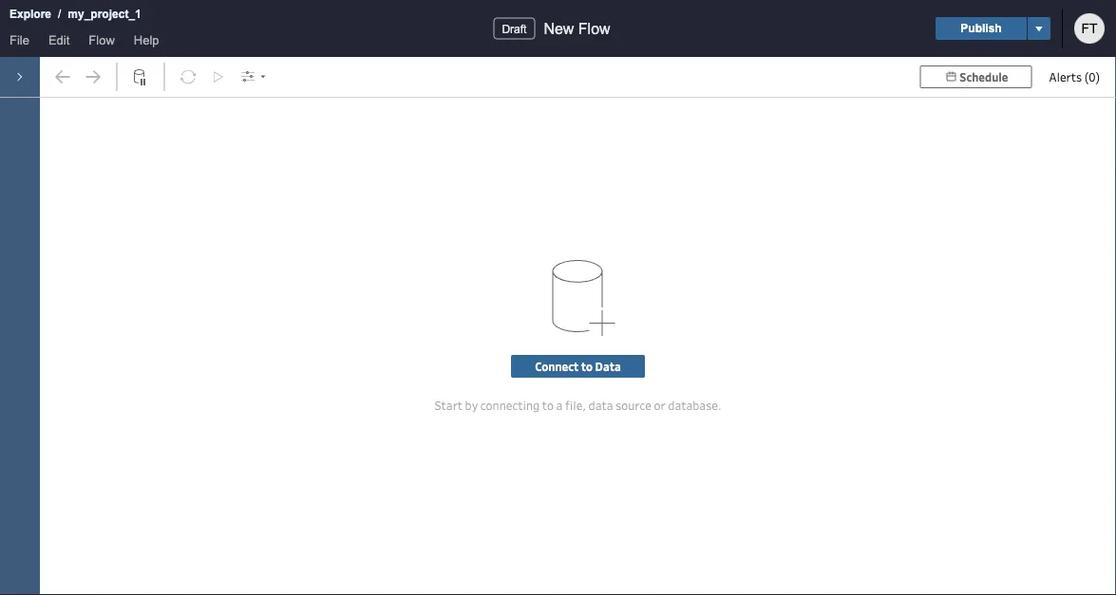 Task type: locate. For each thing, give the bounding box(es) containing it.
data
[[596, 359, 621, 375]]

flow
[[579, 20, 611, 37], [89, 33, 115, 47]]

0 horizontal spatial flow
[[89, 33, 115, 47]]

1 horizontal spatial to
[[581, 359, 593, 375]]

connecting
[[481, 398, 540, 413]]

flow button
[[79, 29, 124, 57]]

explore
[[10, 8, 51, 20]]

schedule button
[[920, 66, 1033, 88]]

help
[[134, 33, 159, 47]]

0 vertical spatial to
[[581, 359, 593, 375]]

flow right new
[[579, 20, 611, 37]]

database.
[[668, 398, 722, 413]]

connect to data button
[[512, 356, 645, 378]]

1 horizontal spatial flow
[[579, 20, 611, 37]]

data
[[589, 398, 614, 413]]

publish
[[961, 22, 1003, 35]]

to left 'a'
[[543, 398, 554, 413]]

schedule
[[960, 69, 1009, 85]]

draft
[[502, 22, 527, 35]]

0 horizontal spatial to
[[543, 398, 554, 413]]

a
[[557, 398, 563, 413]]

edit button
[[39, 29, 79, 57]]

start
[[435, 398, 463, 413]]

to left data
[[581, 359, 593, 375]]

to inside connect to data button
[[581, 359, 593, 375]]

to
[[581, 359, 593, 375], [543, 398, 554, 413]]

flow down 'my_project_1' link
[[89, 33, 115, 47]]

/
[[58, 8, 61, 20]]

file
[[10, 33, 29, 47]]

my_project_1 link
[[67, 5, 142, 24]]

edit
[[48, 33, 70, 47]]

connect
[[535, 359, 579, 375]]

1 vertical spatial to
[[543, 398, 554, 413]]

alerts (0)
[[1050, 69, 1101, 85]]

publish button
[[936, 17, 1028, 40]]

file,
[[566, 398, 586, 413]]

help button
[[124, 29, 169, 57]]

by
[[465, 398, 478, 413]]

explore / my_project_1
[[10, 8, 141, 20]]

alerts
[[1050, 69, 1083, 85]]



Task type: describe. For each thing, give the bounding box(es) containing it.
my_project_1
[[68, 8, 141, 20]]

or
[[654, 398, 666, 413]]

ft button
[[1075, 13, 1105, 44]]

source
[[616, 398, 652, 413]]

file button
[[0, 29, 39, 57]]

new
[[544, 20, 575, 37]]

ft
[[1082, 21, 1098, 36]]

flow inside popup button
[[89, 33, 115, 47]]

(0)
[[1085, 69, 1101, 85]]

explore link
[[9, 5, 52, 24]]

start by connecting to a file, data source or database.
[[435, 398, 722, 413]]

new flow
[[544, 20, 611, 37]]

connect to data
[[535, 359, 621, 375]]



Task type: vqa. For each thing, say whether or not it's contained in the screenshot.
Main Navigation. Press The Up And Down Arrow Keys To Access Links. element
no



